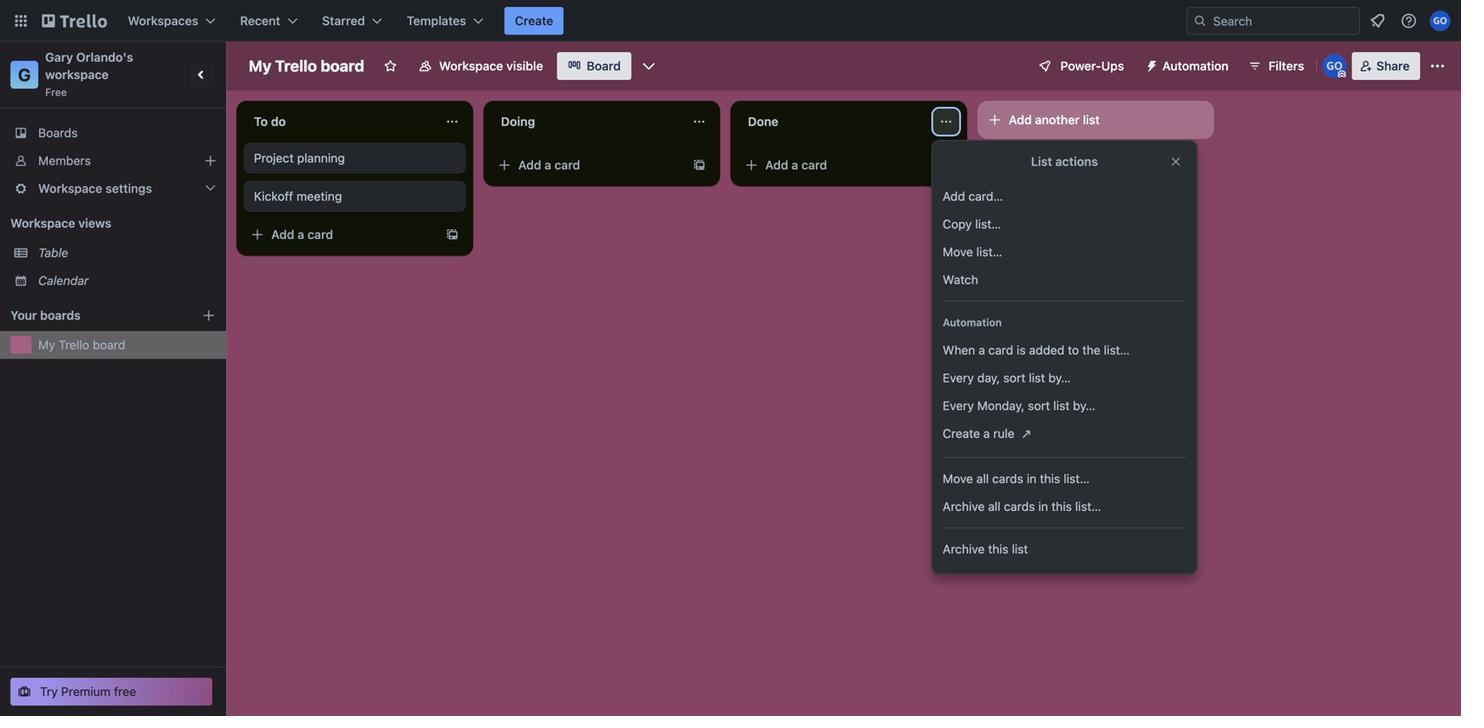 Task type: describe. For each thing, give the bounding box(es) containing it.
archive this list link
[[932, 536, 1197, 564]]

move all cards in this list…
[[943, 472, 1090, 486]]

add down done
[[765, 158, 788, 172]]

0 horizontal spatial add a card button
[[244, 221, 438, 249]]

added
[[1029, 343, 1065, 357]]

premium
[[61, 685, 111, 699]]

templates
[[407, 13, 466, 28]]

move all cards in this list… link
[[932, 465, 1197, 493]]

list inside every day, sort list by… link
[[1029, 371, 1045, 385]]

sort for monday,
[[1028, 399, 1050, 413]]

share button
[[1352, 52, 1420, 80]]

create a rule link
[[932, 420, 1197, 451]]

boards link
[[0, 119, 226, 147]]

try premium free
[[40, 685, 136, 699]]

list… down copy list…
[[976, 245, 1002, 259]]

add inside button
[[1009, 113, 1032, 127]]

gary orlando's workspace free
[[45, 50, 136, 98]]

trello inside "link"
[[59, 338, 89, 352]]

board
[[587, 59, 621, 73]]

every monday, sort list by… link
[[932, 392, 1197, 420]]

workspaces
[[128, 13, 198, 28]]

every day, sort list by…
[[943, 371, 1071, 385]]

card down doing text field
[[555, 158, 580, 172]]

copy list… link
[[932, 210, 1197, 238]]

a inside when a card is added to the list… link
[[979, 343, 985, 357]]

open information menu image
[[1400, 12, 1418, 30]]

add a card for left add a card button
[[271, 227, 333, 242]]

add down doing
[[518, 158, 541, 172]]

back to home image
[[42, 7, 107, 35]]

card down done text field
[[802, 158, 827, 172]]

meeting
[[297, 189, 342, 204]]

archive all cards in this list…
[[943, 500, 1101, 514]]

members
[[38, 154, 91, 168]]

orlando's
[[76, 50, 133, 64]]

watch
[[943, 273, 978, 287]]

archive this list
[[943, 542, 1028, 557]]

watch link
[[932, 266, 1197, 294]]

try
[[40, 685, 58, 699]]

a inside create a rule link
[[983, 427, 990, 441]]

workspace for workspace views
[[10, 216, 75, 230]]

card…
[[969, 189, 1003, 204]]

card down meeting
[[307, 227, 333, 242]]

filters
[[1269, 59, 1304, 73]]

when a card is added to the list… link
[[932, 337, 1197, 364]]

your boards
[[10, 308, 81, 323]]

project
[[254, 151, 294, 165]]

add board image
[[202, 309, 216, 323]]

create button
[[504, 7, 564, 35]]

is
[[1017, 343, 1026, 357]]

add up copy
[[943, 189, 965, 204]]

star or unstar board image
[[384, 59, 397, 73]]

recent
[[240, 13, 280, 28]]

list
[[1031, 154, 1052, 169]]

boards
[[40, 308, 81, 323]]

Done text field
[[738, 108, 929, 136]]

visible
[[506, 59, 543, 73]]

create a rule
[[943, 427, 1015, 441]]

workspace
[[45, 67, 109, 82]]

workspaces button
[[117, 7, 226, 35]]

every for every day, sort list by…
[[943, 371, 974, 385]]

the
[[1082, 343, 1101, 357]]

doing
[[501, 114, 535, 129]]

free
[[114, 685, 136, 699]]

search image
[[1193, 14, 1207, 28]]

workspace settings button
[[0, 175, 226, 203]]

a down doing text field
[[545, 158, 551, 172]]

2 horizontal spatial add a card button
[[738, 151, 932, 179]]

this for move all cards in this list…
[[1040, 472, 1060, 486]]

copy
[[943, 217, 972, 231]]

2 vertical spatial this
[[988, 542, 1009, 557]]

show menu image
[[1429, 57, 1446, 75]]

kickoff meeting link
[[254, 188, 456, 205]]

g link
[[10, 61, 38, 89]]

g
[[18, 64, 31, 85]]

list inside every monday, sort list by… link
[[1053, 399, 1070, 413]]

project planning
[[254, 151, 345, 165]]

power-
[[1061, 59, 1101, 73]]

cards for archive
[[1004, 500, 1035, 514]]

to do
[[254, 114, 286, 129]]

0 horizontal spatial automation
[[943, 317, 1002, 329]]

move for move all cards in this list…
[[943, 472, 973, 486]]

starred button
[[312, 7, 393, 35]]

my inside "text box"
[[249, 57, 271, 75]]

Doing text field
[[491, 108, 682, 136]]

automation inside button
[[1162, 59, 1229, 73]]

every for every monday, sort list by…
[[943, 399, 974, 413]]

create from template… image for middle add a card button
[[692, 158, 706, 172]]

templates button
[[396, 7, 494, 35]]

copy list…
[[943, 217, 1001, 231]]

calendar
[[38, 274, 89, 288]]

workspace for workspace visible
[[439, 59, 503, 73]]

workspace navigation collapse icon image
[[190, 63, 214, 87]]

list… up the archive all cards in this list… 'link' in the bottom right of the page
[[1064, 472, 1090, 486]]

every day, sort list by… link
[[932, 364, 1197, 392]]

a down done text field
[[792, 158, 798, 172]]

in for move all cards in this list…
[[1027, 472, 1037, 486]]

trello inside "text box"
[[275, 57, 317, 75]]

my trello board inside the 'my trello board' "text box"
[[249, 57, 364, 75]]



Task type: vqa. For each thing, say whether or not it's contained in the screenshot.
"Members"
yes



Task type: locate. For each thing, give the bounding box(es) containing it.
gary orlando's workspace link
[[45, 50, 136, 82]]

do
[[271, 114, 286, 129]]

1 horizontal spatial sort
[[1028, 399, 1050, 413]]

by… for every monday, sort list by…
[[1073, 399, 1095, 413]]

1 vertical spatial sort
[[1028, 399, 1050, 413]]

archive inside 'link'
[[943, 500, 985, 514]]

1 horizontal spatial board
[[321, 57, 364, 75]]

move down copy
[[943, 245, 973, 259]]

free
[[45, 86, 67, 98]]

day,
[[977, 371, 1000, 385]]

add a card button down the kickoff meeting link
[[244, 221, 438, 249]]

cards up archive all cards in this list…
[[992, 472, 1023, 486]]

to
[[1068, 343, 1079, 357]]

add card… link
[[932, 183, 1197, 210]]

your boards with 1 items element
[[10, 305, 176, 326]]

1 horizontal spatial add a card
[[518, 158, 580, 172]]

by… down when a card is added to the list… link
[[1048, 371, 1071, 385]]

0 horizontal spatial create
[[515, 13, 553, 28]]

1 vertical spatial create from template… image
[[445, 228, 459, 242]]

0 horizontal spatial board
[[93, 338, 125, 352]]

rule
[[993, 427, 1015, 441]]

1 horizontal spatial add a card button
[[491, 151, 685, 179]]

1 vertical spatial workspace
[[38, 181, 102, 196]]

add a card
[[518, 158, 580, 172], [765, 158, 827, 172], [271, 227, 333, 242]]

all inside 'link'
[[988, 500, 1001, 514]]

my trello board
[[249, 57, 364, 75], [38, 338, 125, 352]]

your
[[10, 308, 37, 323]]

move
[[943, 245, 973, 259], [943, 472, 973, 486]]

1 vertical spatial every
[[943, 399, 974, 413]]

trello down boards
[[59, 338, 89, 352]]

sort right "day,"
[[1003, 371, 1026, 385]]

board inside "link"
[[93, 338, 125, 352]]

workspace down templates dropdown button
[[439, 59, 503, 73]]

0 horizontal spatial my
[[38, 338, 55, 352]]

members link
[[0, 147, 226, 175]]

0 horizontal spatial by…
[[1048, 371, 1071, 385]]

cards for move
[[992, 472, 1023, 486]]

list
[[1083, 113, 1100, 127], [1029, 371, 1045, 385], [1053, 399, 1070, 413], [1012, 542, 1028, 557]]

board
[[321, 57, 364, 75], [93, 338, 125, 352]]

1 vertical spatial move
[[943, 472, 973, 486]]

workspace visible
[[439, 59, 543, 73]]

workspace for workspace settings
[[38, 181, 102, 196]]

move list… link
[[932, 238, 1197, 266]]

sort
[[1003, 371, 1026, 385], [1028, 399, 1050, 413]]

move for move list…
[[943, 245, 973, 259]]

1 vertical spatial board
[[93, 338, 125, 352]]

create inside button
[[515, 13, 553, 28]]

planning
[[297, 151, 345, 165]]

add a card down done
[[765, 158, 827, 172]]

add another list button
[[978, 101, 1214, 139]]

this down move all cards in this list… link
[[1052, 500, 1072, 514]]

workspace up table
[[10, 216, 75, 230]]

add a card down kickoff meeting at the top left of the page
[[271, 227, 333, 242]]

every
[[943, 371, 974, 385], [943, 399, 974, 413]]

0 vertical spatial my trello board
[[249, 57, 364, 75]]

move inside move all cards in this list… link
[[943, 472, 973, 486]]

0 vertical spatial workspace
[[439, 59, 503, 73]]

0 notifications image
[[1367, 10, 1388, 31]]

all for move
[[976, 472, 989, 486]]

my inside "link"
[[38, 338, 55, 352]]

cards down the move all cards in this list…
[[1004, 500, 1035, 514]]

this member is an admin of this board. image
[[1338, 70, 1346, 78]]

archive for archive all cards in this list…
[[943, 500, 985, 514]]

0 horizontal spatial trello
[[59, 338, 89, 352]]

0 vertical spatial my
[[249, 57, 271, 75]]

customize views image
[[640, 57, 657, 75]]

1 vertical spatial by…
[[1073, 399, 1095, 413]]

card inside when a card is added to the list… link
[[988, 343, 1013, 357]]

list down the when a card is added to the list…
[[1029, 371, 1045, 385]]

add a card for middle add a card button
[[518, 158, 580, 172]]

to
[[254, 114, 268, 129]]

by…
[[1048, 371, 1071, 385], [1073, 399, 1095, 413]]

in for archive all cards in this list…
[[1038, 500, 1048, 514]]

board link
[[557, 52, 631, 80]]

done
[[748, 114, 779, 129]]

2 move from the top
[[943, 472, 973, 486]]

cards inside move all cards in this list… link
[[992, 472, 1023, 486]]

filters button
[[1243, 52, 1310, 80]]

1 vertical spatial all
[[988, 500, 1001, 514]]

a down kickoff meeting at the top left of the page
[[298, 227, 304, 242]]

create for create
[[515, 13, 553, 28]]

list down archive all cards in this list…
[[1012, 542, 1028, 557]]

1 vertical spatial archive
[[943, 542, 985, 557]]

add a card button down done text field
[[738, 151, 932, 179]]

card left is on the top of the page
[[988, 343, 1013, 357]]

1 vertical spatial create
[[943, 427, 980, 441]]

my trello board down starred
[[249, 57, 364, 75]]

2 every from the top
[[943, 399, 974, 413]]

a right when
[[979, 343, 985, 357]]

add card…
[[943, 189, 1003, 204]]

To do text field
[[244, 108, 435, 136]]

1 vertical spatial in
[[1038, 500, 1048, 514]]

add a card button down doing text field
[[491, 151, 685, 179]]

0 vertical spatial this
[[1040, 472, 1060, 486]]

sort down every day, sort list by… link
[[1028, 399, 1050, 413]]

kickoff
[[254, 189, 293, 204]]

add
[[1009, 113, 1032, 127], [518, 158, 541, 172], [765, 158, 788, 172], [943, 189, 965, 204], [271, 227, 294, 242]]

every down when
[[943, 371, 974, 385]]

this
[[1040, 472, 1060, 486], [1052, 500, 1072, 514], [988, 542, 1009, 557]]

trello down recent dropdown button
[[275, 57, 317, 75]]

calendar link
[[38, 272, 216, 290]]

kickoff meeting
[[254, 189, 342, 204]]

list… inside 'link'
[[1075, 500, 1101, 514]]

workspace inside workspace visible button
[[439, 59, 503, 73]]

archive
[[943, 500, 985, 514], [943, 542, 985, 557]]

in up archive all cards in this list…
[[1027, 472, 1037, 486]]

1 horizontal spatial create from template… image
[[692, 158, 706, 172]]

list inside archive this list link
[[1012, 542, 1028, 557]]

trello
[[275, 57, 317, 75], [59, 338, 89, 352]]

when a card is added to the list…
[[943, 343, 1130, 357]]

in down move all cards in this list… link
[[1038, 500, 1048, 514]]

list… down move all cards in this list… link
[[1075, 500, 1101, 514]]

Board name text field
[[240, 52, 373, 80]]

create up visible
[[515, 13, 553, 28]]

settings
[[106, 181, 152, 196]]

move list…
[[943, 245, 1002, 259]]

0 vertical spatial create
[[515, 13, 553, 28]]

list actions
[[1031, 154, 1098, 169]]

archive all cards in this list… link
[[932, 493, 1197, 521]]

starred
[[322, 13, 365, 28]]

list down every day, sort list by… link
[[1053, 399, 1070, 413]]

0 vertical spatial sort
[[1003, 371, 1026, 385]]

0 vertical spatial by…
[[1048, 371, 1071, 385]]

all down create a rule
[[976, 472, 989, 486]]

boards
[[38, 126, 78, 140]]

gary orlando (garyorlando) image
[[1323, 54, 1347, 78]]

add a card for add a card button to the right
[[765, 158, 827, 172]]

this for archive all cards in this list…
[[1052, 500, 1072, 514]]

0 vertical spatial in
[[1027, 472, 1037, 486]]

views
[[78, 216, 111, 230]]

list… down card…
[[975, 217, 1001, 231]]

my trello board inside my trello board "link"
[[38, 338, 125, 352]]

0 vertical spatial cards
[[992, 472, 1023, 486]]

every up create a rule
[[943, 399, 974, 413]]

a
[[545, 158, 551, 172], [792, 158, 798, 172], [298, 227, 304, 242], [979, 343, 985, 357], [983, 427, 990, 441]]

actions
[[1055, 154, 1098, 169]]

0 horizontal spatial my trello board
[[38, 338, 125, 352]]

0 vertical spatial all
[[976, 472, 989, 486]]

all
[[976, 472, 989, 486], [988, 500, 1001, 514]]

1 every from the top
[[943, 371, 974, 385]]

0 vertical spatial every
[[943, 371, 974, 385]]

table
[[38, 246, 68, 260]]

1 horizontal spatial automation
[[1162, 59, 1229, 73]]

cards
[[992, 472, 1023, 486], [1004, 500, 1035, 514]]

add a card down doing
[[518, 158, 580, 172]]

1 vertical spatial trello
[[59, 338, 89, 352]]

0 horizontal spatial sort
[[1003, 371, 1026, 385]]

0 vertical spatial automation
[[1162, 59, 1229, 73]]

1 vertical spatial this
[[1052, 500, 1072, 514]]

table link
[[38, 244, 216, 262]]

0 horizontal spatial add a card
[[271, 227, 333, 242]]

ups
[[1101, 59, 1124, 73]]

list inside add another list button
[[1083, 113, 1100, 127]]

board down your boards with 1 items element
[[93, 338, 125, 352]]

board inside "text box"
[[321, 57, 364, 75]]

1 horizontal spatial my
[[249, 57, 271, 75]]

share
[[1377, 59, 1410, 73]]

automation down search icon
[[1162, 59, 1229, 73]]

my trello board down your boards with 1 items element
[[38, 338, 125, 352]]

Search field
[[1207, 8, 1359, 34]]

add down kickoff at the left
[[271, 227, 294, 242]]

power-ups button
[[1026, 52, 1135, 80]]

this inside 'link'
[[1052, 500, 1072, 514]]

list…
[[975, 217, 1001, 231], [976, 245, 1002, 259], [1104, 343, 1130, 357], [1064, 472, 1090, 486], [1075, 500, 1101, 514]]

archive up archive this list
[[943, 500, 985, 514]]

recent button
[[230, 7, 308, 35]]

1 vertical spatial my trello board
[[38, 338, 125, 352]]

my down the your boards
[[38, 338, 55, 352]]

move down create a rule
[[943, 472, 973, 486]]

a left rule
[[983, 427, 990, 441]]

add left another
[[1009, 113, 1032, 127]]

workspace views
[[10, 216, 111, 230]]

in
[[1027, 472, 1037, 486], [1038, 500, 1048, 514]]

this up the archive all cards in this list… 'link' in the bottom right of the page
[[1040, 472, 1060, 486]]

by… for every day, sort list by…
[[1048, 371, 1071, 385]]

0 horizontal spatial create from template… image
[[445, 228, 459, 242]]

create for create a rule
[[943, 427, 980, 441]]

by… down every day, sort list by… link
[[1073, 399, 1095, 413]]

0 vertical spatial move
[[943, 245, 973, 259]]

every monday, sort list by…
[[943, 399, 1095, 413]]

another
[[1035, 113, 1080, 127]]

2 archive from the top
[[943, 542, 985, 557]]

1 archive from the top
[[943, 500, 985, 514]]

automation up when
[[943, 317, 1002, 329]]

list… right the the
[[1104, 343, 1130, 357]]

create
[[515, 13, 553, 28], [943, 427, 980, 441]]

cards inside the archive all cards in this list… 'link'
[[1004, 500, 1035, 514]]

create left rule
[[943, 427, 980, 441]]

power-ups
[[1061, 59, 1124, 73]]

1 horizontal spatial in
[[1038, 500, 1048, 514]]

0 vertical spatial board
[[321, 57, 364, 75]]

in inside 'link'
[[1038, 500, 1048, 514]]

archive down archive all cards in this list…
[[943, 542, 985, 557]]

monday,
[[977, 399, 1025, 413]]

move inside move list… link
[[943, 245, 973, 259]]

my
[[249, 57, 271, 75], [38, 338, 55, 352]]

1 vertical spatial my
[[38, 338, 55, 352]]

archive for archive this list
[[943, 542, 985, 557]]

switch to… image
[[12, 12, 30, 30]]

1 vertical spatial cards
[[1004, 500, 1035, 514]]

1 horizontal spatial trello
[[275, 57, 317, 75]]

workspace settings
[[38, 181, 152, 196]]

1 move from the top
[[943, 245, 973, 259]]

2 horizontal spatial add a card
[[765, 158, 827, 172]]

workspace inside workspace settings dropdown button
[[38, 181, 102, 196]]

gary
[[45, 50, 73, 64]]

try premium free button
[[10, 678, 212, 706]]

2 vertical spatial workspace
[[10, 216, 75, 230]]

automation
[[1162, 59, 1229, 73], [943, 317, 1002, 329]]

board down starred
[[321, 57, 364, 75]]

add another list
[[1009, 113, 1100, 127]]

all down the move all cards in this list…
[[988, 500, 1001, 514]]

workspace visible button
[[408, 52, 554, 80]]

1 horizontal spatial by…
[[1073, 399, 1095, 413]]

create from template… image
[[692, 158, 706, 172], [445, 228, 459, 242]]

1 horizontal spatial my trello board
[[249, 57, 364, 75]]

sm image
[[1138, 52, 1162, 77]]

when
[[943, 343, 975, 357]]

0 vertical spatial archive
[[943, 500, 985, 514]]

0 vertical spatial trello
[[275, 57, 317, 75]]

project planning link
[[254, 150, 456, 167]]

my down recent
[[249, 57, 271, 75]]

list right another
[[1083, 113, 1100, 127]]

1 horizontal spatial create
[[943, 427, 980, 441]]

primary element
[[0, 0, 1461, 42]]

0 horizontal spatial in
[[1027, 472, 1037, 486]]

1 vertical spatial automation
[[943, 317, 1002, 329]]

gary orlando (garyorlando) image
[[1430, 10, 1451, 31]]

workspace
[[439, 59, 503, 73], [38, 181, 102, 196], [10, 216, 75, 230]]

workspace down members
[[38, 181, 102, 196]]

all for archive
[[988, 500, 1001, 514]]

sort for day,
[[1003, 371, 1026, 385]]

create from template… image for left add a card button
[[445, 228, 459, 242]]

my trello board link
[[38, 337, 216, 354]]

0 vertical spatial create from template… image
[[692, 158, 706, 172]]

this down archive all cards in this list…
[[988, 542, 1009, 557]]



